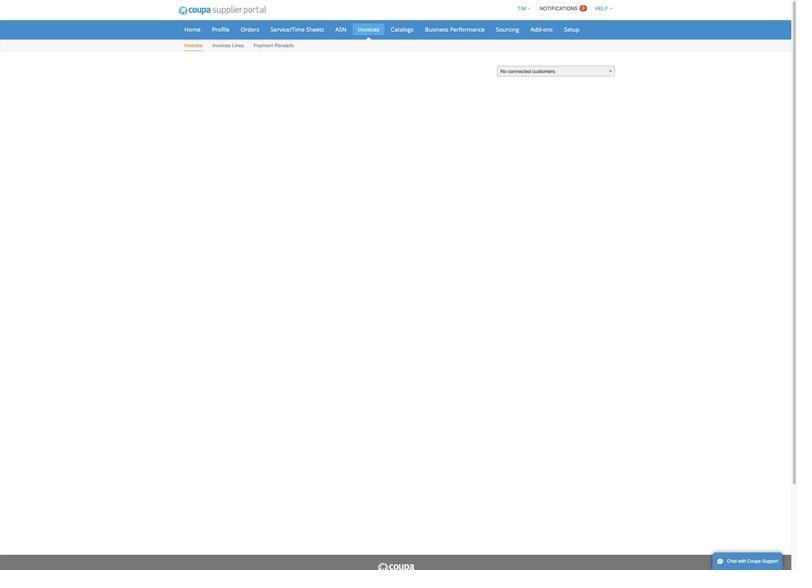 Task type: describe. For each thing, give the bounding box(es) containing it.
sourcing link
[[492, 24, 525, 35]]

business performance link
[[420, 24, 490, 35]]

1 vertical spatial coupa supplier portal image
[[377, 563, 415, 571]]

asn link
[[331, 24, 352, 35]]

add-
[[531, 26, 544, 33]]

0 horizontal spatial invoices
[[185, 43, 203, 48]]

navigation containing notifications 0
[[515, 1, 613, 16]]

No connected customers field
[[497, 66, 615, 77]]

notifications
[[540, 6, 578, 11]]

business performance
[[425, 26, 485, 33]]

0 vertical spatial coupa supplier portal image
[[173, 1, 271, 20]]

profile link
[[207, 24, 234, 35]]

setup
[[565, 26, 580, 33]]

setup link
[[560, 24, 585, 35]]

performance
[[450, 26, 485, 33]]

receipts
[[275, 43, 294, 48]]

invoices lines link
[[212, 41, 244, 51]]

help
[[596, 6, 609, 11]]

sheets
[[307, 26, 324, 33]]

help link
[[592, 6, 613, 11]]

catalogs link
[[386, 24, 419, 35]]

no
[[501, 69, 507, 74]]

add-ons link
[[526, 24, 558, 35]]

1 horizontal spatial invoices
[[213, 43, 231, 48]]

with
[[739, 559, 747, 565]]

add-ons
[[531, 26, 553, 33]]

0 vertical spatial invoices link
[[353, 24, 385, 35]]

service/time sheets link
[[266, 24, 329, 35]]



Task type: vqa. For each thing, say whether or not it's contained in the screenshot.
the rightmost Invoices link
yes



Task type: locate. For each thing, give the bounding box(es) containing it.
connected
[[509, 69, 531, 74]]

tim
[[518, 6, 527, 11]]

home link
[[180, 24, 206, 35]]

tim link
[[515, 6, 531, 11]]

ons
[[544, 26, 553, 33]]

payment receipts link
[[254, 41, 294, 51]]

1 horizontal spatial coupa supplier portal image
[[377, 563, 415, 571]]

0 horizontal spatial invoices link
[[184, 41, 203, 51]]

0
[[583, 5, 585, 11]]

support
[[763, 559, 779, 565]]

payment receipts
[[254, 43, 294, 48]]

coupa supplier portal image
[[173, 1, 271, 20], [377, 563, 415, 571]]

No connected customers text field
[[498, 66, 615, 77]]

invoices link right asn link
[[353, 24, 385, 35]]

invoices
[[358, 26, 380, 33], [185, 43, 203, 48], [213, 43, 231, 48]]

chat
[[728, 559, 738, 565]]

coupa
[[748, 559, 762, 565]]

profile
[[212, 26, 230, 33]]

invoices right asn link
[[358, 26, 380, 33]]

chat with coupa support button
[[713, 553, 784, 571]]

orders
[[241, 26, 259, 33]]

0 horizontal spatial coupa supplier portal image
[[173, 1, 271, 20]]

2 horizontal spatial invoices
[[358, 26, 380, 33]]

notifications 0
[[540, 5, 585, 11]]

sourcing
[[497, 26, 520, 33]]

no connected customers
[[501, 69, 556, 74]]

orders link
[[236, 24, 264, 35]]

1 horizontal spatial invoices link
[[353, 24, 385, 35]]

invoices lines
[[213, 43, 244, 48]]

invoices down home link at the left top of the page
[[185, 43, 203, 48]]

1 vertical spatial invoices link
[[184, 41, 203, 51]]

invoices link down home
[[184, 41, 203, 51]]

invoices link
[[353, 24, 385, 35], [184, 41, 203, 51]]

customers
[[533, 69, 556, 74]]

asn
[[336, 26, 347, 33]]

home
[[185, 26, 201, 33]]

catalogs
[[391, 26, 414, 33]]

business
[[425, 26, 449, 33]]

navigation
[[515, 1, 613, 16]]

chat with coupa support
[[728, 559, 779, 565]]

service/time
[[271, 26, 305, 33]]

service/time sheets
[[271, 26, 324, 33]]

payment
[[254, 43, 273, 48]]

lines
[[232, 43, 244, 48]]

invoices down profile link
[[213, 43, 231, 48]]



